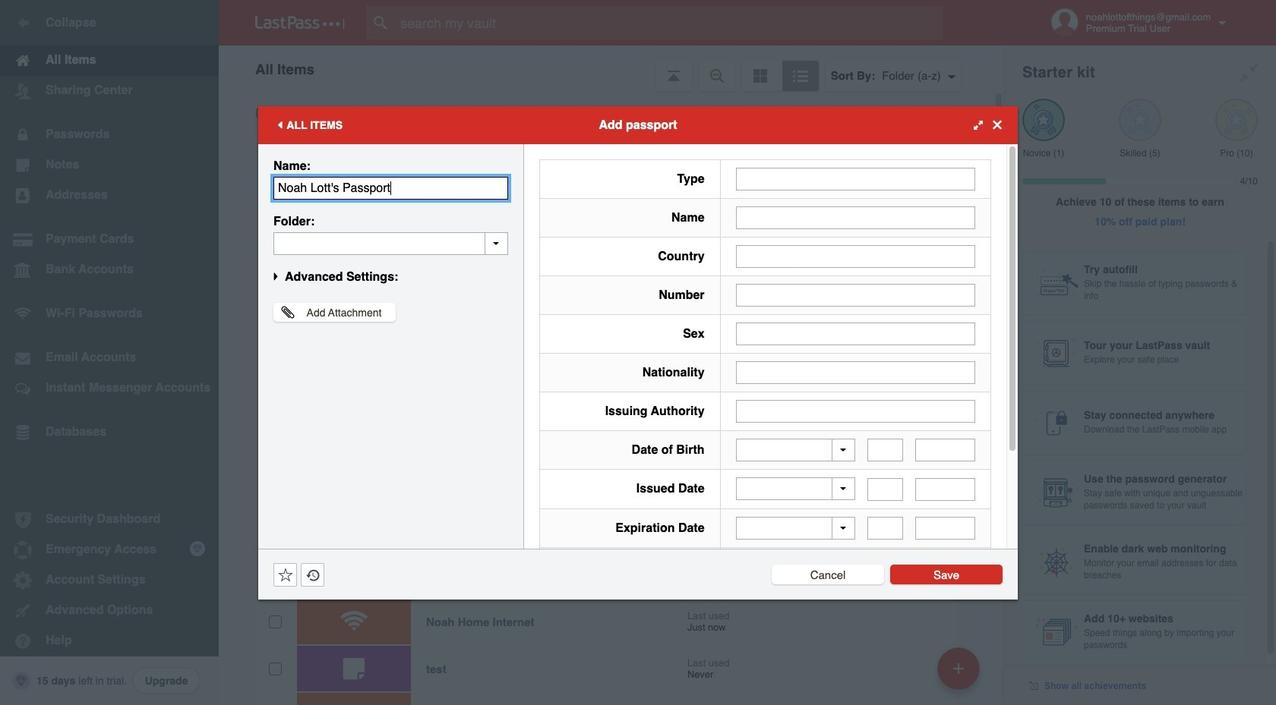 Task type: locate. For each thing, give the bounding box(es) containing it.
None text field
[[736, 206, 975, 229], [736, 284, 975, 306], [736, 322, 975, 345], [736, 400, 975, 423], [867, 439, 903, 462], [915, 478, 975, 501], [867, 517, 903, 540], [915, 517, 975, 540], [736, 206, 975, 229], [736, 284, 975, 306], [736, 322, 975, 345], [736, 400, 975, 423], [867, 439, 903, 462], [915, 478, 975, 501], [867, 517, 903, 540], [915, 517, 975, 540]]

dialog
[[258, 106, 1018, 659]]

new item navigation
[[932, 643, 989, 706]]

search my vault text field
[[366, 6, 973, 39]]

None text field
[[736, 167, 975, 190], [273, 177, 508, 199], [273, 232, 508, 255], [736, 245, 975, 268], [736, 361, 975, 384], [915, 439, 975, 462], [867, 478, 903, 501], [736, 167, 975, 190], [273, 177, 508, 199], [273, 232, 508, 255], [736, 245, 975, 268], [736, 361, 975, 384], [915, 439, 975, 462], [867, 478, 903, 501]]

new item image
[[953, 664, 964, 674]]

main navigation navigation
[[0, 0, 219, 706]]



Task type: describe. For each thing, give the bounding box(es) containing it.
lastpass image
[[255, 16, 345, 30]]

vault options navigation
[[219, 46, 1004, 91]]

Search search field
[[366, 6, 973, 39]]



